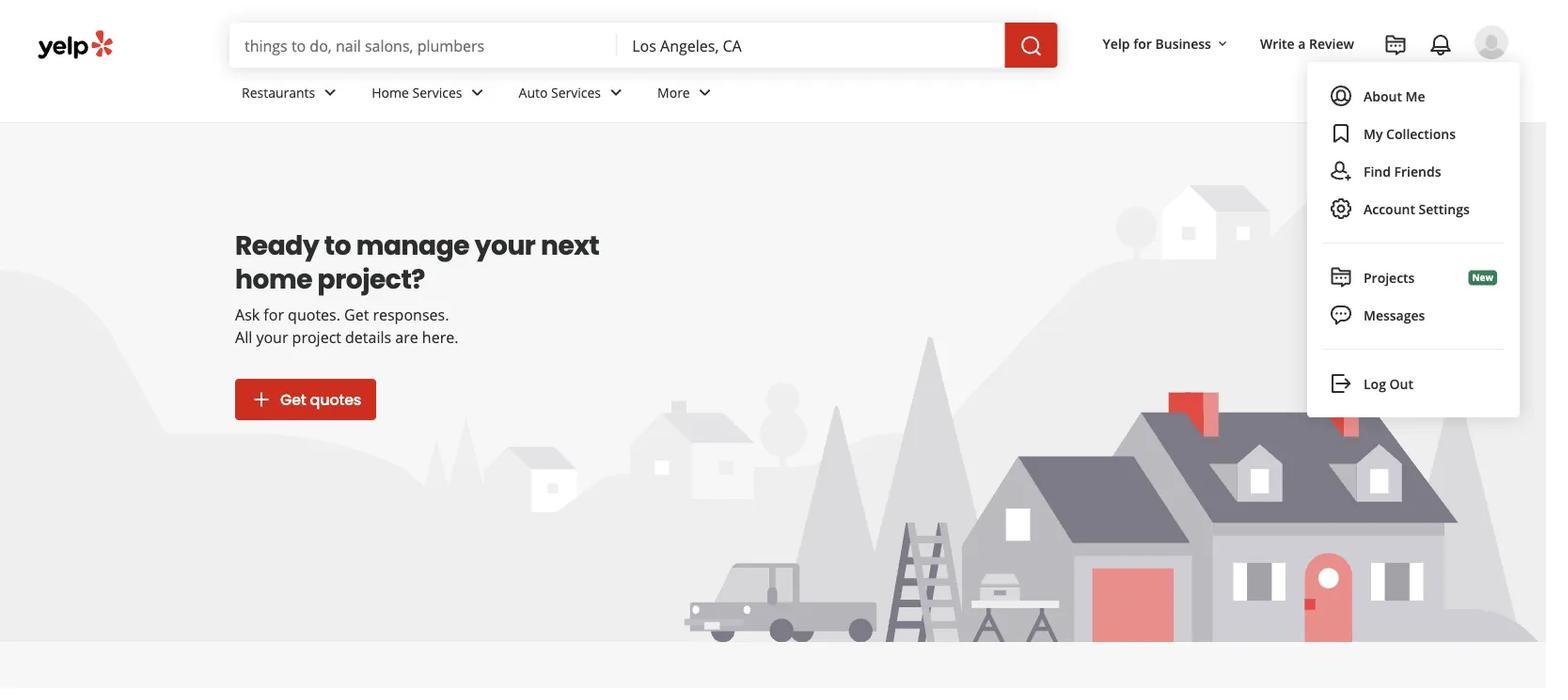 Task type: vqa. For each thing, say whether or not it's contained in the screenshot.
16 FULL BAR V2 image on the left bottom of the page
no



Task type: describe. For each thing, give the bounding box(es) containing it.
account
[[1364, 200, 1416, 218]]

projects image
[[1385, 34, 1407, 56]]

quotes.
[[288, 305, 340, 325]]

24 collections v2 image
[[1330, 122, 1353, 145]]

1 horizontal spatial your
[[475, 227, 536, 264]]

find
[[1364, 162, 1391, 180]]

account settings link
[[1323, 190, 1505, 228]]

for inside ready to manage your next home project? ask for quotes. get responses. all your project details are here.
[[264, 305, 284, 325]]

24 add friend v2 image
[[1330, 160, 1353, 183]]

friends
[[1395, 162, 1442, 180]]

review
[[1310, 34, 1355, 52]]

home services link
[[357, 68, 504, 122]]

notifications image
[[1430, 34, 1453, 56]]

bob b. image
[[1475, 25, 1509, 59]]

user actions element
[[1088, 24, 1535, 139]]

ready
[[235, 227, 319, 264]]

24 chevron down v2 image for home services
[[466, 81, 489, 104]]

search image
[[1020, 35, 1043, 57]]

messages
[[1364, 306, 1426, 324]]

24 settings v2 image
[[1330, 198, 1353, 220]]

collections
[[1387, 125, 1456, 143]]

more link
[[643, 68, 732, 122]]

yelp for business
[[1103, 34, 1212, 52]]

auto
[[519, 83, 548, 101]]

me
[[1406, 87, 1426, 105]]

ready to manage your next home project? ask for quotes. get responses. all your project details are here.
[[235, 227, 600, 348]]

all
[[235, 327, 252, 348]]

messages link
[[1319, 296, 1509, 334]]

my collections link
[[1323, 115, 1505, 152]]

get quotes
[[280, 389, 361, 410]]

home services
[[372, 83, 462, 101]]

none field near
[[633, 35, 990, 56]]

home
[[235, 261, 312, 298]]

write a review
[[1261, 34, 1355, 52]]

24 chevron down v2 image for more
[[694, 81, 717, 104]]

quotes
[[310, 389, 361, 410]]

services for home services
[[413, 83, 462, 101]]

settings
[[1419, 200, 1470, 218]]

Near text field
[[633, 35, 990, 56]]

details
[[345, 327, 391, 348]]

yelp
[[1103, 34, 1130, 52]]

my collections
[[1364, 125, 1456, 143]]

new
[[1473, 272, 1494, 284]]

24 log out v2 image
[[1330, 373, 1353, 395]]

log out
[[1364, 375, 1414, 393]]

out
[[1390, 375, 1414, 393]]

log
[[1364, 375, 1387, 393]]



Task type: locate. For each thing, give the bounding box(es) containing it.
2 services from the left
[[551, 83, 601, 101]]

for inside yelp for business button
[[1134, 34, 1152, 52]]

get inside button
[[280, 389, 306, 410]]

24 chevron down v2 image left auto
[[466, 81, 489, 104]]

24 project v2 image
[[1330, 266, 1353, 289]]

0 horizontal spatial 24 chevron down v2 image
[[319, 81, 342, 104]]

1 services from the left
[[413, 83, 462, 101]]

get up details
[[344, 305, 369, 325]]

get quotes button
[[235, 379, 376, 421]]

0 horizontal spatial your
[[256, 327, 288, 348]]

1 vertical spatial get
[[280, 389, 306, 410]]

1 24 chevron down v2 image from the left
[[466, 81, 489, 104]]

find friends
[[1364, 162, 1442, 180]]

log out button
[[1323, 365, 1505, 403]]

more
[[658, 83, 690, 101]]

1 vertical spatial for
[[264, 305, 284, 325]]

24 chevron down v2 image
[[319, 81, 342, 104], [694, 81, 717, 104]]

none field up business categories element
[[633, 35, 990, 56]]

services right home
[[413, 83, 462, 101]]

1 horizontal spatial for
[[1134, 34, 1152, 52]]

business
[[1156, 34, 1212, 52]]

24 chevron down v2 image right the restaurants
[[319, 81, 342, 104]]

your
[[475, 227, 536, 264], [256, 327, 288, 348]]

1 horizontal spatial get
[[344, 305, 369, 325]]

none field up the home services
[[245, 35, 602, 56]]

for right yelp
[[1134, 34, 1152, 52]]

for right ask
[[264, 305, 284, 325]]

0 horizontal spatial none field
[[245, 35, 602, 56]]

Find text field
[[245, 35, 602, 56]]

0 horizontal spatial for
[[264, 305, 284, 325]]

24 chevron down v2 image inside restaurants link
[[319, 81, 342, 104]]

yelp for business button
[[1096, 26, 1238, 60]]

responses.
[[373, 305, 449, 325]]

are
[[395, 327, 418, 348]]

24 chevron down v2 image inside home services link
[[466, 81, 489, 104]]

project?
[[318, 261, 425, 298]]

about
[[1364, 87, 1403, 105]]

my
[[1364, 125, 1383, 143]]

services right auto
[[551, 83, 601, 101]]

your right the all
[[256, 327, 288, 348]]

here.
[[422, 327, 459, 348]]

0 vertical spatial get
[[344, 305, 369, 325]]

0 vertical spatial for
[[1134, 34, 1152, 52]]

get
[[344, 305, 369, 325], [280, 389, 306, 410]]

restaurants link
[[227, 68, 357, 122]]

account settings
[[1364, 200, 1470, 218]]

1 24 chevron down v2 image from the left
[[319, 81, 342, 104]]

auto services link
[[504, 68, 643, 122]]

2 24 chevron down v2 image from the left
[[605, 81, 628, 104]]

your left next
[[475, 227, 536, 264]]

0 horizontal spatial services
[[413, 83, 462, 101]]

24 chevron down v2 image right more
[[694, 81, 717, 104]]

16 chevron down v2 image
[[1215, 36, 1231, 51]]

home
[[372, 83, 409, 101]]

find friends link
[[1323, 152, 1505, 190]]

1 none field from the left
[[245, 35, 602, 56]]

about me link
[[1319, 77, 1509, 115]]

business categories element
[[227, 68, 1509, 122]]

get right 24 add v2 image
[[280, 389, 306, 410]]

write a review link
[[1253, 26, 1362, 60]]

manage
[[356, 227, 470, 264]]

0 horizontal spatial 24 chevron down v2 image
[[466, 81, 489, 104]]

none field find
[[245, 35, 602, 56]]

24 add v2 image
[[250, 389, 273, 411]]

about me
[[1364, 87, 1426, 105]]

1 horizontal spatial 24 chevron down v2 image
[[694, 81, 717, 104]]

next
[[541, 227, 600, 264]]

write
[[1261, 34, 1295, 52]]

24 chevron down v2 image for restaurants
[[319, 81, 342, 104]]

to
[[324, 227, 351, 264]]

for
[[1134, 34, 1152, 52], [264, 305, 284, 325]]

project
[[292, 327, 341, 348]]

get inside ready to manage your next home project? ask for quotes. get responses. all your project details are here.
[[344, 305, 369, 325]]

24 profile v2 image
[[1330, 85, 1353, 107]]

1 horizontal spatial none field
[[633, 35, 990, 56]]

projects
[[1364, 269, 1415, 286]]

auto services
[[519, 83, 601, 101]]

1 horizontal spatial services
[[551, 83, 601, 101]]

1 horizontal spatial 24 chevron down v2 image
[[605, 81, 628, 104]]

2 none field from the left
[[633, 35, 990, 56]]

0 horizontal spatial get
[[280, 389, 306, 410]]

24 chevron down v2 image right "auto services"
[[605, 81, 628, 104]]

2 24 chevron down v2 image from the left
[[694, 81, 717, 104]]

24 chevron down v2 image inside more link
[[694, 81, 717, 104]]

24 chevron down v2 image inside the auto services link
[[605, 81, 628, 104]]

0 vertical spatial your
[[475, 227, 536, 264]]

a
[[1299, 34, 1306, 52]]

24 chevron down v2 image for auto services
[[605, 81, 628, 104]]

services for auto services
[[551, 83, 601, 101]]

services
[[413, 83, 462, 101], [551, 83, 601, 101]]

ask
[[235, 305, 260, 325]]

1 vertical spatial your
[[256, 327, 288, 348]]

24 message v2 image
[[1330, 304, 1353, 326]]

24 chevron down v2 image
[[466, 81, 489, 104], [605, 81, 628, 104]]

None field
[[245, 35, 602, 56], [633, 35, 990, 56]]

restaurants
[[242, 83, 315, 101]]

None search field
[[230, 23, 1062, 68]]



